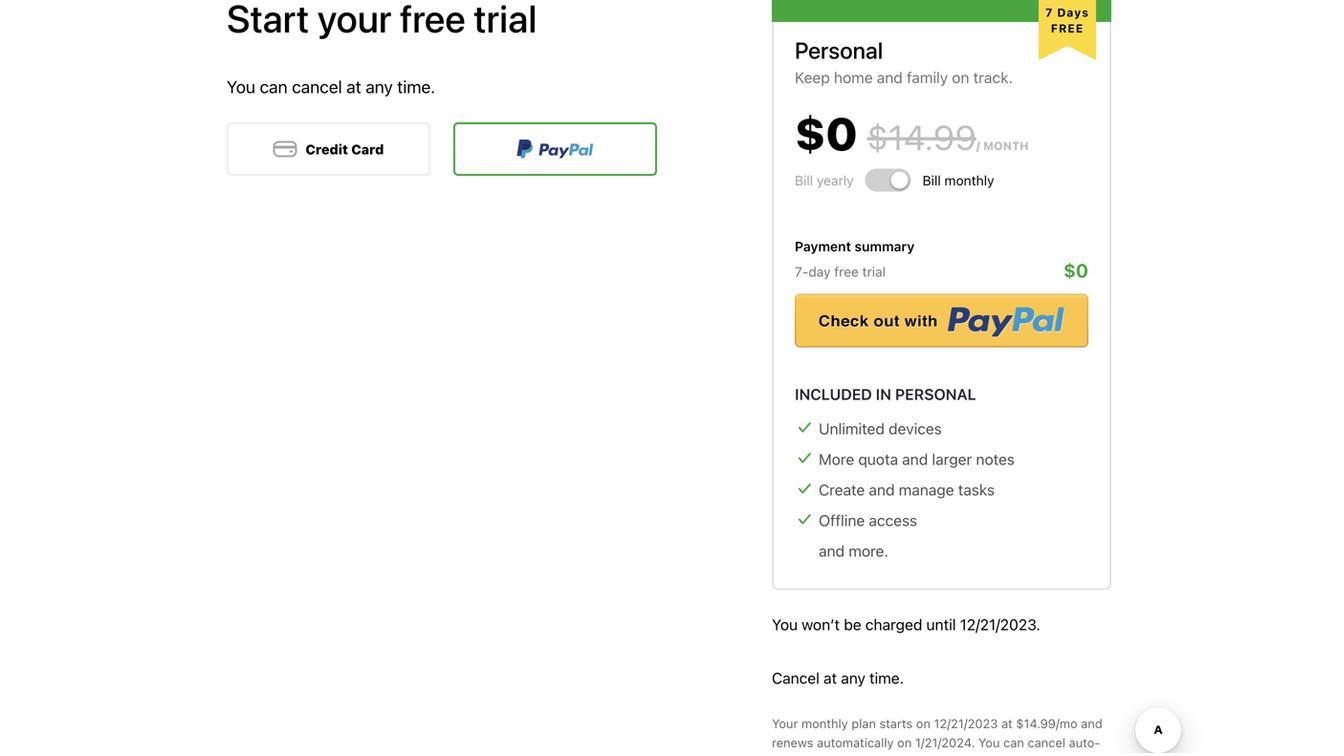 Task type: describe. For each thing, give the bounding box(es) containing it.
bill for bill monthly
[[923, 172, 941, 188]]

summary
[[855, 239, 915, 254]]

and down quota
[[869, 481, 895, 499]]

more
[[819, 451, 854, 469]]

0 horizontal spatial time.
[[397, 77, 435, 97]]

more.
[[849, 542, 888, 561]]

payment
[[795, 239, 851, 254]]

$0 $14.99 / month
[[795, 106, 1029, 160]]

you for you can cancel at any time.
[[227, 77, 255, 97]]

12/21/2023
[[934, 717, 998, 731]]

cancel at any time.
[[772, 670, 904, 688]]

track.
[[974, 68, 1013, 87]]

$0 for $0
[[1064, 259, 1089, 282]]

your monthly plan starts on 12/21/2023 at $14.99/mo and renews automatically on 1/21/2024. you can cancel auto
[[772, 717, 1103, 754]]

bill for bill yearly
[[795, 172, 813, 188]]

your
[[772, 717, 798, 731]]

0 horizontal spatial at
[[347, 77, 361, 97]]

in
[[876, 386, 892, 404]]

1/21/2024.
[[915, 736, 975, 751]]

included
[[795, 386, 872, 404]]

7
[[1046, 6, 1053, 19]]

free
[[1051, 22, 1084, 35]]

0 horizontal spatial any
[[366, 77, 393, 97]]

7-day free trial
[[795, 264, 886, 280]]

can inside your monthly plan starts on 12/21/2023 at $14.99/mo and renews automatically on 1/21/2024. you can cancel auto
[[1004, 736, 1024, 751]]

7-
[[795, 264, 809, 280]]

create and manage tasks
[[819, 481, 995, 499]]

offline access
[[819, 512, 917, 530]]

bill monthly
[[923, 172, 994, 188]]

free
[[834, 264, 859, 280]]

trial
[[863, 264, 886, 280]]

at inside your monthly plan starts on 12/21/2023 at $14.99/mo and renews automatically on 1/21/2024. you can cancel auto
[[1002, 717, 1013, 731]]

7 days free
[[1046, 6, 1090, 35]]

renews
[[772, 736, 814, 751]]

and inside personal keep home and family on track.
[[877, 68, 903, 87]]

create
[[819, 481, 865, 499]]

1 horizontal spatial time.
[[870, 670, 904, 688]]

days
[[1057, 6, 1090, 19]]

notes
[[976, 451, 1015, 469]]

cancel
[[772, 670, 820, 688]]

and more.
[[819, 542, 888, 561]]

you for you won't be charged until 12/21/2023.
[[772, 616, 798, 634]]

starts
[[880, 717, 913, 731]]

charged
[[866, 616, 923, 634]]

monthly for won't
[[802, 717, 848, 731]]

on inside personal keep home and family on track.
[[952, 68, 969, 87]]

you won't be charged until 12/21/2023.
[[772, 616, 1041, 634]]

12/21/2023.
[[960, 616, 1041, 634]]

automatically
[[817, 736, 894, 751]]

month
[[983, 139, 1029, 153]]



Task type: locate. For each thing, give the bounding box(es) containing it.
payment summary
[[795, 239, 915, 254]]

paypal image
[[517, 140, 594, 159]]

0 vertical spatial at
[[347, 77, 361, 97]]

can down the $14.99/mo
[[1004, 736, 1024, 751]]

1 horizontal spatial at
[[824, 670, 837, 688]]

monthly up automatically
[[802, 717, 848, 731]]

manage
[[899, 481, 954, 499]]

on right starts
[[916, 717, 931, 731]]

0 vertical spatial you
[[227, 77, 255, 97]]

offline
[[819, 512, 865, 530]]

monthly for yearly
[[945, 172, 994, 188]]

0 vertical spatial on
[[952, 68, 969, 87]]

2 horizontal spatial on
[[952, 68, 969, 87]]

/
[[977, 139, 981, 153]]

2 vertical spatial you
[[979, 736, 1000, 751]]

home
[[834, 68, 873, 87]]

1 vertical spatial monthly
[[802, 717, 848, 731]]

unlimited devices
[[819, 420, 942, 438]]

1 vertical spatial can
[[1004, 736, 1024, 751]]

personal
[[795, 37, 883, 64], [895, 386, 976, 404]]

and right the $14.99/mo
[[1081, 717, 1103, 731]]

$14.99/mo
[[1016, 717, 1078, 731]]

0 vertical spatial personal
[[795, 37, 883, 64]]

at up credit card
[[347, 77, 361, 97]]

at
[[347, 77, 361, 97], [824, 670, 837, 688], [1002, 717, 1013, 731]]

at right cancel
[[824, 670, 837, 688]]

0 horizontal spatial cancel
[[292, 77, 342, 97]]

and down offline
[[819, 542, 845, 561]]

0 horizontal spatial you
[[227, 77, 255, 97]]

0 horizontal spatial can
[[260, 77, 288, 97]]

1 vertical spatial at
[[824, 670, 837, 688]]

keep
[[795, 68, 830, 87]]

creditcard image
[[273, 141, 297, 157]]

1 vertical spatial personal
[[895, 386, 976, 404]]

larger
[[932, 451, 972, 469]]

personal up the devices at the bottom right of the page
[[895, 386, 976, 404]]

bill
[[795, 172, 813, 188], [923, 172, 941, 188]]

you can cancel at any time.
[[227, 77, 435, 97]]

0 horizontal spatial personal
[[795, 37, 883, 64]]

cancel inside your monthly plan starts on 12/21/2023 at $14.99/mo and renews automatically on 1/21/2024. you can cancel auto
[[1028, 736, 1066, 751]]

2 bill from the left
[[923, 172, 941, 188]]

won't
[[802, 616, 840, 634]]

and down the devices at the bottom right of the page
[[902, 451, 928, 469]]

1 vertical spatial any
[[841, 670, 866, 688]]

cancel
[[292, 77, 342, 97], [1028, 736, 1066, 751]]

access
[[869, 512, 917, 530]]

0 horizontal spatial monthly
[[802, 717, 848, 731]]

any up card
[[366, 77, 393, 97]]

1 horizontal spatial personal
[[895, 386, 976, 404]]

2 vertical spatial at
[[1002, 717, 1013, 731]]

$0
[[795, 106, 858, 160], [1064, 259, 1089, 282]]

yearly
[[817, 172, 854, 188]]

unlimited
[[819, 420, 885, 438]]

cancel up credit
[[292, 77, 342, 97]]

1 vertical spatial cancel
[[1028, 736, 1066, 751]]

personal up home
[[795, 37, 883, 64]]

1 horizontal spatial you
[[772, 616, 798, 634]]

you inside your monthly plan starts on 12/21/2023 at $14.99/mo and renews automatically on 1/21/2024. you can cancel auto
[[979, 736, 1000, 751]]

bill down $14.99
[[923, 172, 941, 188]]

1 vertical spatial time.
[[870, 670, 904, 688]]

be
[[844, 616, 862, 634]]

day
[[809, 264, 831, 280]]

2 horizontal spatial at
[[1002, 717, 1013, 731]]

bill yearly
[[795, 172, 854, 188]]

1 horizontal spatial $0
[[1064, 259, 1089, 282]]

2 vertical spatial on
[[897, 736, 912, 751]]

0 horizontal spatial bill
[[795, 172, 813, 188]]

0 vertical spatial can
[[260, 77, 288, 97]]

on down starts
[[897, 736, 912, 751]]

2 horizontal spatial you
[[979, 736, 1000, 751]]

0 horizontal spatial $0
[[795, 106, 858, 160]]

0 vertical spatial monthly
[[945, 172, 994, 188]]

0 vertical spatial any
[[366, 77, 393, 97]]

0 vertical spatial time.
[[397, 77, 435, 97]]

monthly down '/'
[[945, 172, 994, 188]]

and right home
[[877, 68, 903, 87]]

on
[[952, 68, 969, 87], [916, 717, 931, 731], [897, 736, 912, 751]]

and
[[877, 68, 903, 87], [902, 451, 928, 469], [869, 481, 895, 499], [819, 542, 845, 561], [1081, 717, 1103, 731]]

0 vertical spatial $0
[[795, 106, 858, 160]]

1 vertical spatial $0
[[1064, 259, 1089, 282]]

until
[[927, 616, 956, 634]]

monthly inside your monthly plan starts on 12/21/2023 at $14.99/mo and renews automatically on 1/21/2024. you can cancel auto
[[802, 717, 848, 731]]

1 horizontal spatial cancel
[[1028, 736, 1066, 751]]

$0 for $0 $14.99 / month
[[795, 106, 858, 160]]

any up plan
[[841, 670, 866, 688]]

1 bill from the left
[[795, 172, 813, 188]]

bill left yearly
[[795, 172, 813, 188]]

personal keep home and family on track.
[[795, 37, 1013, 87]]

credit card
[[306, 141, 384, 157]]

on left the track. in the right of the page
[[952, 68, 969, 87]]

time.
[[397, 77, 435, 97], [870, 670, 904, 688]]

$14.99
[[867, 117, 977, 157]]

any
[[366, 77, 393, 97], [841, 670, 866, 688]]

0 vertical spatial cancel
[[292, 77, 342, 97]]

and inside your monthly plan starts on 12/21/2023 at $14.99/mo and renews automatically on 1/21/2024. you can cancel auto
[[1081, 717, 1103, 731]]

cancel down the $14.99/mo
[[1028, 736, 1066, 751]]

0 horizontal spatial on
[[897, 736, 912, 751]]

1 horizontal spatial bill
[[923, 172, 941, 188]]

can
[[260, 77, 288, 97], [1004, 736, 1024, 751]]

devices
[[889, 420, 942, 438]]

tasks
[[958, 481, 995, 499]]

plan
[[852, 717, 876, 731]]

more quota and larger notes
[[819, 451, 1015, 469]]

1 horizontal spatial can
[[1004, 736, 1024, 751]]

at left the $14.99/mo
[[1002, 717, 1013, 731]]

1 horizontal spatial any
[[841, 670, 866, 688]]

family
[[907, 68, 948, 87]]

1 horizontal spatial on
[[916, 717, 931, 731]]

can up creditcard image
[[260, 77, 288, 97]]

1 vertical spatial you
[[772, 616, 798, 634]]

1 horizontal spatial monthly
[[945, 172, 994, 188]]

personal inside personal keep home and family on track.
[[795, 37, 883, 64]]

credit
[[306, 141, 348, 157]]

quota
[[858, 451, 898, 469]]

card
[[351, 141, 384, 157]]

monthly
[[945, 172, 994, 188], [802, 717, 848, 731]]

1 vertical spatial on
[[916, 717, 931, 731]]

included in personal
[[795, 386, 976, 404]]

you
[[227, 77, 255, 97], [772, 616, 798, 634], [979, 736, 1000, 751]]



Task type: vqa. For each thing, say whether or not it's contained in the screenshot.
1st Bill from the right
yes



